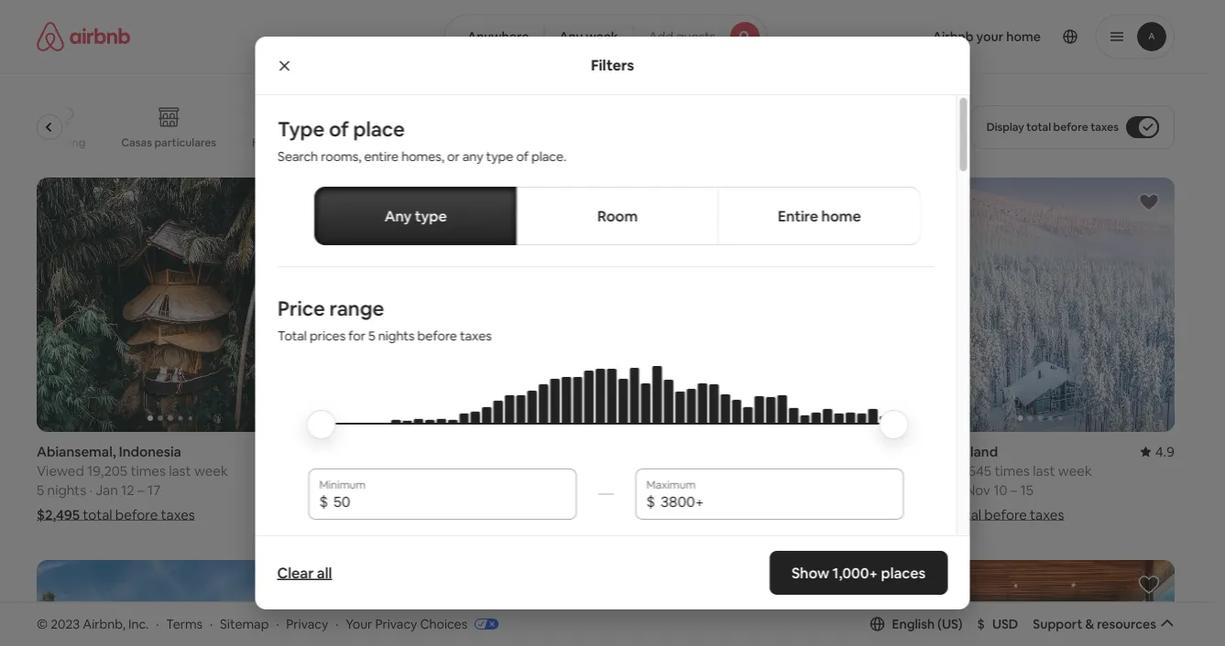 Task type: describe. For each thing, give the bounding box(es) containing it.
display total before taxes button
[[971, 105, 1175, 149]]

show map button
[[545, 522, 666, 566]]

english
[[892, 616, 935, 633]]

4.78
[[857, 443, 885, 461]]

filters
[[591, 56, 634, 75]]

abiansemal,
[[37, 443, 116, 461]]

english (us)
[[892, 616, 963, 633]]

week inside button
[[586, 28, 618, 45]]

usd
[[992, 616, 1018, 633]]

taxes inside abiansemal, indonesia viewed 19,205 times last week 5 nights · jan 12 – 17 $2,495 total before taxes
[[161, 506, 195, 524]]

nights inside abiansemal, indonesia viewed 19,205 times last week 5 nights · jan 12 – 17 $2,495 total before taxes
[[47, 481, 86, 499]]

sitemap
[[220, 616, 269, 633]]

2 $ text field from the left
[[660, 493, 892, 511]]

15
[[1020, 481, 1034, 499]]

week for forde, norway viewed 3,907 times last week 5 nights $1,889 total before taxes
[[478, 462, 512, 480]]

before inside viewed 2,177 times last week 5 nights · dec 5 – 10 $4,780 total before taxes
[[695, 506, 738, 524]]

type of place search rooms, entire homes, or any type of place.
[[277, 116, 566, 165]]

beachfront
[[439, 136, 497, 150]]

none search field containing anywhere
[[444, 15, 767, 59]]

19,205
[[87, 462, 127, 480]]

terms · sitemap · privacy
[[166, 616, 328, 633]]

shepherd's huts
[[327, 135, 409, 150]]

total before taxes
[[952, 506, 1064, 524]]

huts
[[387, 135, 409, 150]]

(us)
[[937, 616, 963, 633]]

times inside viewed 2,177 times last week 5 nights · dec 5 – 10 $4,780 total before taxes
[[701, 462, 736, 480]]

add to wishlist: stege, denmark image
[[268, 574, 290, 596]]

clear all button
[[268, 555, 341, 592]]

type inside type of place search rooms, entire homes, or any type of place.
[[486, 148, 513, 165]]

room
[[597, 207, 637, 225]]

add to wishlist: kittilä, finland image
[[1138, 191, 1160, 213]]

places
[[881, 564, 926, 583]]

any for any week
[[559, 28, 583, 45]]

place
[[353, 116, 404, 142]]

add to wishlist: uvita, osa , costa rica image
[[848, 191, 870, 213]]

2,177
[[667, 462, 698, 480]]

any
[[462, 148, 483, 165]]

privacy link
[[286, 616, 328, 633]]

inc.
[[128, 616, 149, 633]]

nov 10 – 15
[[965, 481, 1034, 499]]

kittilä, finland viewed 9,645 times last week
[[907, 443, 1092, 480]]

total before taxes button
[[907, 506, 1064, 524]]

total inside abiansemal, indonesia viewed 19,205 times last week 5 nights · jan 12 – 17 $2,495 total before taxes
[[83, 506, 112, 524]]

5 inside abiansemal, indonesia viewed 19,205 times last week 5 nights · jan 12 – 17 $2,495 total before taxes
[[37, 481, 44, 499]]

kittilä,
[[907, 443, 949, 461]]

forde,
[[327, 443, 367, 461]]

show for show map
[[563, 536, 596, 552]]

nights down kittilä, in the bottom of the page
[[917, 481, 956, 499]]

your privacy choices link
[[346, 616, 499, 634]]

times for forde,
[[414, 462, 450, 480]]

particulares
[[155, 135, 217, 150]]

dec
[[675, 481, 701, 499]]

times for abiansemal,
[[130, 462, 166, 480]]

your privacy choices
[[346, 616, 467, 633]]

taxes inside forde, norway viewed 3,907 times last week 5 nights $1,889 total before taxes
[[450, 506, 484, 524]]

1 horizontal spatial of
[[516, 148, 528, 165]]

support & resources button
[[1033, 616, 1175, 633]]

sitemap link
[[220, 616, 269, 633]]

homes,
[[401, 148, 444, 165]]

room button
[[516, 187, 719, 246]]

3 – from the left
[[1010, 481, 1017, 499]]

any week
[[559, 28, 618, 45]]

· right the 'terms'
[[210, 616, 213, 633]]

· right inc.
[[156, 616, 159, 633]]

rooms,
[[320, 148, 361, 165]]

casas particulares
[[122, 135, 217, 150]]

10 inside viewed 2,177 times last week 5 nights · dec 5 – 10 $4,780 total before taxes
[[725, 481, 739, 499]]

shepherd's
[[327, 135, 384, 150]]

last for forde, norway viewed 3,907 times last week 5 nights $1,889 total before taxes
[[453, 462, 475, 480]]

english (us) button
[[870, 616, 963, 633]]

total
[[277, 328, 306, 345]]

for
[[348, 328, 365, 345]]

add guests
[[648, 28, 716, 45]]

price
[[277, 295, 325, 322]]

– inside abiansemal, indonesia viewed 19,205 times last week 5 nights · jan 12 – 17 $2,495 total before taxes
[[137, 481, 144, 499]]

add to wishlist: tulbagh, south africa image
[[848, 574, 870, 596]]

week inside viewed 2,177 times last week 5 nights · dec 5 – 10 $4,780 total before taxes
[[765, 462, 799, 480]]

last for kittilä, finland viewed 9,645 times last week
[[1033, 462, 1055, 480]]

before inside forde, norway viewed 3,907 times last week 5 nights $1,889 total before taxes
[[404, 506, 447, 524]]

most stays cost more than $950 per night. image
[[323, 367, 889, 477]]

week for abiansemal, indonesia viewed 19,205 times last week 5 nights · jan 12 – 17 $2,495 total before taxes
[[194, 462, 228, 480]]

show 1,000+ places
[[792, 564, 926, 583]]

5 inside price range total prices for 5 nights before taxes
[[368, 328, 375, 345]]

filters dialog
[[255, 37, 970, 647]]

viewed for forde,
[[327, 462, 374, 480]]

&
[[1085, 616, 1094, 633]]

entire
[[364, 148, 398, 165]]

4.85 out of 5 average rating image
[[262, 443, 305, 461]]

anywhere
[[467, 28, 529, 45]]

clear
[[277, 564, 314, 583]]

norway
[[370, 443, 420, 461]]

5 inside forde, norway viewed 3,907 times last week 5 nights $1,889 total before taxes
[[327, 481, 334, 499]]

1 privacy from the left
[[286, 616, 328, 633]]

jan
[[95, 481, 118, 499]]

$4,780
[[617, 506, 660, 524]]

display total before taxes
[[987, 120, 1119, 134]]

home
[[821, 207, 861, 225]]

terms link
[[166, 616, 203, 633]]

2 10 from the left
[[993, 481, 1007, 499]]

17
[[147, 481, 160, 499]]

or
[[447, 148, 459, 165]]

any week button
[[544, 15, 634, 59]]

anywhere button
[[444, 15, 545, 59]]

type
[[277, 116, 324, 142]]

nights inside price range total prices for 5 nights before taxes
[[378, 328, 414, 345]]

$2,495
[[37, 506, 80, 524]]

total inside viewed 2,177 times last week 5 nights · dec 5 – 10 $4,780 total before taxes
[[663, 506, 692, 524]]

before inside button
[[1053, 120, 1088, 134]]

2023
[[51, 616, 80, 633]]

viewed for abiansemal,
[[37, 462, 84, 480]]



Task type: locate. For each thing, give the bounding box(es) containing it.
· left jan
[[89, 481, 92, 499]]

price range total prices for 5 nights before taxes
[[277, 295, 491, 345]]

profile element
[[789, 0, 1175, 73]]

4 times from the left
[[995, 462, 1030, 480]]

display
[[987, 120, 1024, 134]]

show map
[[563, 536, 626, 552]]

show 1,000+ places link
[[770, 552, 948, 596]]

4.85
[[277, 443, 305, 461]]

last
[[169, 462, 191, 480], [453, 462, 475, 480], [739, 462, 762, 480], [1033, 462, 1055, 480]]

0 horizontal spatial –
[[137, 481, 144, 499]]

1 horizontal spatial show
[[792, 564, 830, 583]]

$1,889
[[327, 506, 369, 524]]

$ for first $ text field from the right
[[646, 492, 655, 511]]

viewed down the abiansemal,
[[37, 462, 84, 480]]

2 privacy from the left
[[375, 616, 417, 633]]

times inside abiansemal, indonesia viewed 19,205 times last week 5 nights · jan 12 – 17 $2,495 total before taxes
[[130, 462, 166, 480]]

nights up $1,889
[[337, 481, 376, 499]]

3 last from the left
[[739, 462, 762, 480]]

0 horizontal spatial 10
[[725, 481, 739, 499]]

total
[[1026, 120, 1051, 134], [83, 506, 112, 524], [372, 506, 401, 524], [663, 506, 692, 524], [952, 506, 981, 524]]

2 last from the left
[[453, 462, 475, 480]]

– left the 15
[[1010, 481, 1017, 499]]

before down nov 10 – 15
[[984, 506, 1027, 524]]

viewed inside forde, norway viewed 3,907 times last week 5 nights $1,889 total before taxes
[[327, 462, 374, 480]]

any right anywhere
[[559, 28, 583, 45]]

times inside forde, norway viewed 3,907 times last week 5 nights $1,889 total before taxes
[[414, 462, 450, 480]]

show for show 1,000+ places
[[792, 564, 830, 583]]

any inside button
[[559, 28, 583, 45]]

add to wishlist: calaca, philippines image
[[1138, 574, 1160, 596]]

any inside button
[[384, 207, 411, 225]]

0 horizontal spatial $ text field
[[333, 493, 565, 511]]

of up rooms, on the left top of the page
[[328, 116, 348, 142]]

add guests button
[[633, 15, 767, 59]]

3 times from the left
[[701, 462, 736, 480]]

any
[[559, 28, 583, 45], [384, 207, 411, 225]]

nights
[[378, 328, 414, 345], [47, 481, 86, 499], [337, 481, 376, 499], [627, 481, 666, 499], [917, 481, 956, 499]]

type right "any"
[[486, 148, 513, 165]]

airbnb,
[[83, 616, 125, 633]]

nights up $4,780
[[627, 481, 666, 499]]

1 horizontal spatial –
[[715, 481, 722, 499]]

taxes inside viewed 2,177 times last week 5 nights · dec 5 – 10 $4,780 total before taxes
[[741, 506, 775, 524]]

week for kittilä, finland viewed 9,645 times last week
[[1058, 462, 1092, 480]]

viewed up 5 nights
[[907, 462, 954, 480]]

nights right the for
[[378, 328, 414, 345]]

show inside filters dialog
[[792, 564, 830, 583]]

last inside kittilä, finland viewed 9,645 times last week
[[1033, 462, 1055, 480]]

show inside button
[[563, 536, 596, 552]]

week inside forde, norway viewed 3,907 times last week 5 nights $1,889 total before taxes
[[478, 462, 512, 480]]

viewed
[[37, 462, 84, 480], [327, 462, 374, 480], [617, 462, 664, 480], [907, 462, 954, 480]]

times up nov 10 – 15
[[995, 462, 1030, 480]]

$ left dec
[[646, 492, 655, 511]]

$ for first $ text field from left
[[319, 492, 328, 511]]

of
[[328, 116, 348, 142], [516, 148, 528, 165]]

tab list
[[314, 187, 920, 246]]

search
[[277, 148, 318, 165]]

times right 2,177
[[701, 462, 736, 480]]

– right dec
[[715, 481, 722, 499]]

$ text field
[[333, 493, 565, 511], [660, 493, 892, 511]]

1 vertical spatial type
[[414, 207, 446, 225]]

3,907
[[377, 462, 411, 480]]

last right "3,907"
[[453, 462, 475, 480]]

· left dec
[[669, 481, 672, 499]]

your
[[346, 616, 372, 633]]

indonesia
[[119, 443, 181, 461]]

2 viewed from the left
[[327, 462, 374, 480]]

privacy
[[286, 616, 328, 633], [375, 616, 417, 633]]

1,000+
[[833, 564, 878, 583]]

before
[[1053, 120, 1088, 134], [417, 328, 457, 345], [115, 506, 158, 524], [404, 506, 447, 524], [695, 506, 738, 524], [984, 506, 1027, 524]]

2 horizontal spatial $
[[977, 616, 985, 633]]

· inside viewed 2,177 times last week 5 nights · dec 5 – 10 $4,780 total before taxes
[[669, 481, 672, 499]]

before down dec
[[695, 506, 738, 524]]

last inside abiansemal, indonesia viewed 19,205 times last week 5 nights · jan 12 – 17 $2,495 total before taxes
[[169, 462, 191, 480]]

viewed for kittilä,
[[907, 462, 954, 480]]

taxes inside button
[[1091, 120, 1119, 134]]

support
[[1033, 616, 1083, 633]]

0 horizontal spatial $
[[319, 492, 328, 511]]

week inside kittilä, finland viewed 9,645 times last week
[[1058, 462, 1092, 480]]

taxes
[[1091, 120, 1119, 134], [459, 328, 491, 345], [161, 506, 195, 524], [450, 506, 484, 524], [741, 506, 775, 524], [1030, 506, 1064, 524]]

0 vertical spatial of
[[328, 116, 348, 142]]

5 down kittilä, in the bottom of the page
[[907, 481, 914, 499]]

group
[[37, 92, 860, 163], [37, 178, 305, 432], [327, 178, 595, 432], [617, 178, 885, 432], [907, 178, 1175, 432], [37, 561, 305, 647], [327, 561, 595, 647], [617, 561, 885, 647], [907, 561, 1175, 647]]

0 horizontal spatial privacy
[[286, 616, 328, 633]]

nights inside forde, norway viewed 3,907 times last week 5 nights $1,889 total before taxes
[[337, 481, 376, 499]]

last inside forde, norway viewed 3,907 times last week 5 nights $1,889 total before taxes
[[453, 462, 475, 480]]

– inside viewed 2,177 times last week 5 nights · dec 5 – 10 $4,780 total before taxes
[[715, 481, 722, 499]]

1 viewed from the left
[[37, 462, 84, 480]]

5 up $2,495
[[37, 481, 44, 499]]

1 vertical spatial show
[[792, 564, 830, 583]]

3 viewed from the left
[[617, 462, 664, 480]]

5 right dec
[[704, 481, 712, 499]]

forde, norway viewed 3,907 times last week 5 nights $1,889 total before taxes
[[327, 443, 512, 524]]

entire home
[[777, 207, 861, 225]]

total right $1,889
[[372, 506, 401, 524]]

viewed inside viewed 2,177 times last week 5 nights · dec 5 – 10 $4,780 total before taxes
[[617, 462, 664, 480]]

12
[[121, 481, 134, 499]]

1 times from the left
[[130, 462, 166, 480]]

$ down forde,
[[319, 492, 328, 511]]

total down jan
[[83, 506, 112, 524]]

– left "17"
[[137, 481, 144, 499]]

© 2023 airbnb, inc. ·
[[37, 616, 159, 633]]

entire
[[777, 207, 818, 225]]

10 right nov
[[993, 481, 1007, 499]]

add
[[648, 28, 673, 45]]

1 – from the left
[[137, 481, 144, 499]]

times right "3,907"
[[414, 462, 450, 480]]

week inside abiansemal, indonesia viewed 19,205 times last week 5 nights · jan 12 – 17 $2,495 total before taxes
[[194, 462, 228, 480]]

1 horizontal spatial 10
[[993, 481, 1007, 499]]

·
[[89, 481, 92, 499], [669, 481, 672, 499], [156, 616, 159, 633], [210, 616, 213, 633], [276, 616, 279, 633], [335, 616, 338, 633]]

week
[[586, 28, 618, 45], [194, 462, 228, 480], [478, 462, 512, 480], [765, 462, 799, 480], [1058, 462, 1092, 480]]

abiansemal, indonesia viewed 19,205 times last week 5 nights · jan 12 – 17 $2,495 total before taxes
[[37, 443, 228, 524]]

viewed 2,177 times last week 5 nights · dec 5 – 10 $4,780 total before taxes
[[617, 462, 799, 524]]

viewed left 2,177
[[617, 462, 664, 480]]

range
[[329, 295, 384, 322]]

last up the 15
[[1033, 462, 1055, 480]]

tab list containing any type
[[314, 187, 920, 246]]

None search field
[[444, 15, 767, 59]]

any for any type
[[384, 207, 411, 225]]

nights up $2,495
[[47, 481, 86, 499]]

5 up $1,889
[[327, 481, 334, 499]]

golfing
[[48, 136, 86, 150]]

times for kittilä,
[[995, 462, 1030, 480]]

· left privacy link
[[276, 616, 279, 633]]

total right "display"
[[1026, 120, 1051, 134]]

1 horizontal spatial any
[[559, 28, 583, 45]]

0 vertical spatial show
[[563, 536, 596, 552]]

1 vertical spatial any
[[384, 207, 411, 225]]

viewed inside abiansemal, indonesia viewed 19,205 times last week 5 nights · jan 12 – 17 $2,495 total before taxes
[[37, 462, 84, 480]]

before down 12
[[115, 506, 158, 524]]

of left place.
[[516, 148, 528, 165]]

1 10 from the left
[[725, 481, 739, 499]]

prices
[[309, 328, 345, 345]]

5
[[368, 328, 375, 345], [37, 481, 44, 499], [327, 481, 334, 499], [617, 481, 624, 499], [704, 481, 712, 499], [907, 481, 914, 499]]

any down 'entire'
[[384, 207, 411, 225]]

before right "display"
[[1053, 120, 1088, 134]]

taxes inside price range total prices for 5 nights before taxes
[[459, 328, 491, 345]]

finland
[[952, 443, 998, 461]]

4.9
[[1155, 443, 1175, 461]]

before inside price range total prices for 5 nights before taxes
[[417, 328, 457, 345]]

terms
[[166, 616, 203, 633]]

2 – from the left
[[715, 481, 722, 499]]

tab list inside filters dialog
[[314, 187, 920, 246]]

support & resources
[[1033, 616, 1156, 633]]

privacy right 'your'
[[375, 616, 417, 633]]

9,645
[[957, 462, 992, 480]]

1 vertical spatial of
[[516, 148, 528, 165]]

1 $ text field from the left
[[333, 493, 565, 511]]

before right the for
[[417, 328, 457, 345]]

privacy down add to wishlist: stege, denmark icon
[[286, 616, 328, 633]]

· left 'your'
[[335, 616, 338, 633]]

hanoks
[[252, 136, 291, 150]]

nights inside viewed 2,177 times last week 5 nights · dec 5 – 10 $4,780 total before taxes
[[627, 481, 666, 499]]

total down nov
[[952, 506, 981, 524]]

show
[[563, 536, 596, 552], [792, 564, 830, 583]]

1 horizontal spatial $
[[646, 492, 655, 511]]

4 last from the left
[[1033, 462, 1055, 480]]

5 right the for
[[368, 328, 375, 345]]

any type button
[[314, 187, 517, 246]]

before down "3,907"
[[404, 506, 447, 524]]

clear all
[[277, 564, 332, 583]]

any type
[[384, 207, 446, 225]]

total down dec
[[663, 506, 692, 524]]

last right 2,177
[[739, 462, 762, 480]]

2 horizontal spatial –
[[1010, 481, 1017, 499]]

$ left usd in the bottom of the page
[[977, 616, 985, 633]]

before inside abiansemal, indonesia viewed 19,205 times last week 5 nights · jan 12 – 17 $2,495 total before taxes
[[115, 506, 158, 524]]

2 times from the left
[[414, 462, 450, 480]]

0 horizontal spatial of
[[328, 116, 348, 142]]

last for abiansemal, indonesia viewed 19,205 times last week 5 nights · jan 12 – 17 $2,495 total before taxes
[[169, 462, 191, 480]]

4.9 out of 5 average rating image
[[1140, 443, 1175, 461]]

type down homes,
[[414, 207, 446, 225]]

times inside kittilä, finland viewed 9,645 times last week
[[995, 462, 1030, 480]]

group containing casas particulares
[[37, 92, 860, 163]]

last inside viewed 2,177 times last week 5 nights · dec 5 – 10 $4,780 total before taxes
[[739, 462, 762, 480]]

0 horizontal spatial type
[[414, 207, 446, 225]]

last down indonesia
[[169, 462, 191, 480]]

$ usd
[[977, 616, 1018, 633]]

0 horizontal spatial show
[[563, 536, 596, 552]]

4.78 out of 5 average rating image
[[842, 443, 885, 461]]

casas
[[122, 135, 153, 150]]

1 last from the left
[[169, 462, 191, 480]]

0 vertical spatial any
[[559, 28, 583, 45]]

0 vertical spatial type
[[486, 148, 513, 165]]

map
[[599, 536, 626, 552]]

nov
[[965, 481, 990, 499]]

1 horizontal spatial type
[[486, 148, 513, 165]]

0 horizontal spatial any
[[384, 207, 411, 225]]

type inside button
[[414, 207, 446, 225]]

guests
[[676, 28, 716, 45]]

total inside forde, norway viewed 3,907 times last week 5 nights $1,889 total before taxes
[[372, 506, 401, 524]]

resources
[[1097, 616, 1156, 633]]

show left 1,000+
[[792, 564, 830, 583]]

show left the map
[[563, 536, 596, 552]]

all
[[317, 564, 332, 583]]

1 horizontal spatial privacy
[[375, 616, 417, 633]]

viewed down forde,
[[327, 462, 374, 480]]

place.
[[531, 148, 566, 165]]

total inside button
[[1026, 120, 1051, 134]]

10 right dec
[[725, 481, 739, 499]]

5 up $4,780
[[617, 481, 624, 499]]

times down indonesia
[[130, 462, 166, 480]]

viewed inside kittilä, finland viewed 9,645 times last week
[[907, 462, 954, 480]]

choices
[[420, 616, 467, 633]]

· inside abiansemal, indonesia viewed 19,205 times last week 5 nights · jan 12 – 17 $2,495 total before taxes
[[89, 481, 92, 499]]

4 viewed from the left
[[907, 462, 954, 480]]

1 horizontal spatial $ text field
[[660, 493, 892, 511]]



Task type: vqa. For each thing, say whether or not it's contained in the screenshot.
the "Host profile picture"
no



